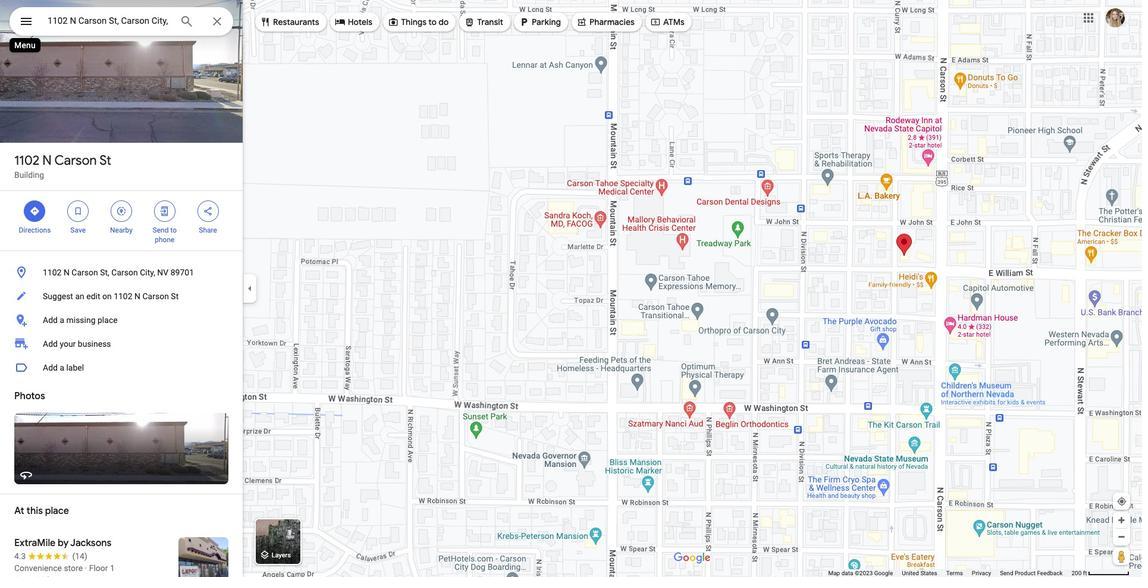 Task type: locate. For each thing, give the bounding box(es) containing it.
carson
[[55, 152, 97, 169], [72, 268, 98, 277], [111, 268, 138, 277], [143, 292, 169, 301]]

2 vertical spatial 1102
[[114, 292, 132, 301]]

0 vertical spatial place
[[98, 315, 118, 325]]

1 horizontal spatial to
[[429, 17, 437, 27]]

1 vertical spatial send
[[1001, 570, 1014, 577]]

0 horizontal spatial place
[[45, 505, 69, 517]]

1 horizontal spatial 1102
[[43, 268, 62, 277]]

200 ft button
[[1072, 570, 1130, 577]]

2 vertical spatial add
[[43, 363, 58, 373]]

 pharmacies
[[577, 15, 635, 29]]


[[260, 15, 271, 29]]

product
[[1015, 570, 1036, 577]]

send product feedback button
[[1001, 570, 1063, 577]]

 transit
[[464, 15, 504, 29]]

share
[[199, 226, 217, 234]]

n for st
[[42, 152, 52, 169]]

4.3
[[14, 552, 26, 561]]

to left do
[[429, 17, 437, 27]]

n down city,
[[135, 292, 140, 301]]

1 horizontal spatial st
[[171, 292, 179, 301]]

zoom in image
[[1118, 516, 1127, 525]]

a left label at the left
[[60, 363, 64, 373]]

feedback
[[1038, 570, 1063, 577]]

1102
[[14, 152, 39, 169], [43, 268, 62, 277], [114, 292, 132, 301]]

add left your
[[43, 339, 58, 349]]

send inside send product feedback button
[[1001, 570, 1014, 577]]

suggest an edit on 1102 n carson st
[[43, 292, 179, 301]]

by
[[58, 537, 69, 549]]

1102 up building
[[14, 152, 39, 169]]

0 vertical spatial send
[[153, 226, 169, 234]]

1102 inside 1102 n carson st building
[[14, 152, 39, 169]]

0 horizontal spatial send
[[153, 226, 169, 234]]

2 horizontal spatial 1102
[[114, 292, 132, 301]]

1 vertical spatial st
[[171, 292, 179, 301]]

ft
[[1084, 570, 1088, 577]]

add a missing place button
[[0, 308, 243, 332]]

1 vertical spatial n
[[64, 268, 70, 277]]

place down on
[[98, 315, 118, 325]]

google maps element
[[0, 0, 1143, 577]]

footer inside google maps element
[[829, 570, 1072, 577]]

carson inside suggest an edit on 1102 n carson st button
[[143, 292, 169, 301]]

add your business
[[43, 339, 111, 349]]

0 vertical spatial st
[[99, 152, 111, 169]]

this
[[27, 505, 43, 517]]

add a label
[[43, 363, 84, 373]]

footer
[[829, 570, 1072, 577]]

suggest an edit on 1102 n carson st button
[[0, 284, 243, 308]]

 atms
[[650, 15, 685, 29]]


[[335, 15, 346, 29]]

add for add your business
[[43, 339, 58, 349]]

a for label
[[60, 363, 64, 373]]

1 horizontal spatial n
[[64, 268, 70, 277]]

n
[[42, 152, 52, 169], [64, 268, 70, 277], [135, 292, 140, 301]]

2 vertical spatial n
[[135, 292, 140, 301]]

to inside send to phone
[[170, 226, 177, 234]]

atms
[[664, 17, 685, 27]]

0 horizontal spatial to
[[170, 226, 177, 234]]

add
[[43, 315, 58, 325], [43, 339, 58, 349], [43, 363, 58, 373]]

photos
[[14, 390, 45, 402]]

convenience
[[14, 564, 62, 573]]

a for missing
[[60, 315, 64, 325]]

1 horizontal spatial place
[[98, 315, 118, 325]]

map
[[829, 570, 840, 577]]

1102 N Carson St, Carson City, NV 89701 field
[[10, 7, 233, 36]]

save
[[70, 226, 86, 234]]

carson inside 1102 n carson st building
[[55, 152, 97, 169]]

1 vertical spatial add
[[43, 339, 58, 349]]

1102 for st
[[14, 152, 39, 169]]

1 add from the top
[[43, 315, 58, 325]]

send left product
[[1001, 570, 1014, 577]]

n up suggest on the bottom of the page
[[64, 268, 70, 277]]

carson down nv
[[143, 292, 169, 301]]

an
[[75, 292, 84, 301]]

1 vertical spatial to
[[170, 226, 177, 234]]

restaurants
[[273, 17, 319, 27]]

0 vertical spatial a
[[60, 315, 64, 325]]

(14)
[[72, 552, 87, 561]]

none field inside 1102 n carson st, carson city, nv 89701 field
[[48, 14, 170, 28]]

st
[[99, 152, 111, 169], [171, 292, 179, 301]]

1102 up suggest on the bottom of the page
[[43, 268, 62, 277]]

0 horizontal spatial st
[[99, 152, 111, 169]]

hotels
[[348, 17, 373, 27]]


[[650, 15, 661, 29]]

add a missing place
[[43, 315, 118, 325]]

pharmacies
[[590, 17, 635, 27]]

None field
[[48, 14, 170, 28]]


[[159, 205, 170, 218]]

n up building
[[42, 152, 52, 169]]

google account: michelle dermenjian  
(michelle.dermenjian@adept.ai) image
[[1106, 8, 1125, 27]]

3 add from the top
[[43, 363, 58, 373]]

1 a from the top
[[60, 315, 64, 325]]

at this place
[[14, 505, 69, 517]]

1 horizontal spatial send
[[1001, 570, 1014, 577]]

map data ©2023 google
[[829, 570, 894, 577]]

89701
[[171, 268, 194, 277]]

actions for 1102 n carson st region
[[0, 191, 243, 251]]

carson up 
[[55, 152, 97, 169]]

collapse side panel image
[[243, 282, 257, 295]]

add a label button
[[0, 356, 243, 380]]

1
[[110, 564, 115, 573]]

missing
[[66, 315, 96, 325]]

 parking
[[519, 15, 561, 29]]

2 a from the top
[[60, 363, 64, 373]]

extramile by jacksons
[[14, 537, 111, 549]]

1 vertical spatial place
[[45, 505, 69, 517]]

0 horizontal spatial n
[[42, 152, 52, 169]]

a left missing
[[60, 315, 64, 325]]

2 horizontal spatial n
[[135, 292, 140, 301]]

send up phone
[[153, 226, 169, 234]]

add for add a missing place
[[43, 315, 58, 325]]

add down suggest on the bottom of the page
[[43, 315, 58, 325]]

to up phone
[[170, 226, 177, 234]]

0 vertical spatial add
[[43, 315, 58, 325]]

united
[[902, 570, 919, 577]]

privacy button
[[972, 570, 992, 577]]

·
[[85, 564, 87, 573]]

0 vertical spatial n
[[42, 152, 52, 169]]

n inside 1102 n carson st building
[[42, 152, 52, 169]]

1 vertical spatial 1102
[[43, 268, 62, 277]]

2 add from the top
[[43, 339, 58, 349]]

zoom out image
[[1118, 533, 1127, 542]]

send inside send to phone
[[153, 226, 169, 234]]

footer containing map data ©2023 google
[[829, 570, 1072, 577]]

data
[[842, 570, 854, 577]]

to
[[429, 17, 437, 27], [170, 226, 177, 234]]

a
[[60, 315, 64, 325], [60, 363, 64, 373]]

place right this
[[45, 505, 69, 517]]

send for send to phone
[[153, 226, 169, 234]]

1 vertical spatial a
[[60, 363, 64, 373]]

1102 right on
[[114, 292, 132, 301]]

things
[[401, 17, 427, 27]]

200 ft
[[1072, 570, 1088, 577]]

google
[[875, 570, 894, 577]]

0 vertical spatial 1102
[[14, 152, 39, 169]]

st inside 1102 n carson st building
[[99, 152, 111, 169]]

0 vertical spatial to
[[429, 17, 437, 27]]

add left label at the left
[[43, 363, 58, 373]]

0 horizontal spatial 1102
[[14, 152, 39, 169]]



Task type: describe. For each thing, give the bounding box(es) containing it.
parking
[[532, 17, 561, 27]]


[[19, 13, 33, 30]]


[[203, 205, 213, 218]]

nv
[[157, 268, 169, 277]]

 button
[[10, 7, 43, 38]]

carson right the st,
[[111, 268, 138, 277]]


[[388, 15, 399, 29]]

1102 n carson st, carson city, nv 89701 button
[[0, 261, 243, 284]]

place inside button
[[98, 315, 118, 325]]

your
[[60, 339, 76, 349]]

add your business link
[[0, 332, 243, 356]]

send to phone
[[153, 226, 177, 244]]

add for add a label
[[43, 363, 58, 373]]

show your location image
[[1117, 496, 1128, 507]]


[[116, 205, 127, 218]]

4.3 stars 14 reviews image
[[14, 551, 87, 562]]

store
[[64, 564, 83, 573]]

send for send product feedback
[[1001, 570, 1014, 577]]

 search field
[[10, 7, 233, 38]]

united states button
[[902, 570, 938, 577]]

building
[[14, 170, 44, 180]]

transit
[[477, 17, 504, 27]]

1102 n carson st building
[[14, 152, 111, 180]]

carson left the st,
[[72, 268, 98, 277]]

edit
[[86, 292, 100, 301]]

1102 n carson st, carson city, nv 89701
[[43, 268, 194, 277]]

to inside  things to do
[[429, 17, 437, 27]]

n for st,
[[64, 268, 70, 277]]

st,
[[100, 268, 109, 277]]

at
[[14, 505, 24, 517]]

jacksons
[[70, 537, 111, 549]]

terms button
[[947, 570, 963, 577]]


[[73, 205, 83, 218]]


[[29, 205, 40, 218]]

do
[[439, 17, 449, 27]]

 restaurants
[[260, 15, 319, 29]]

privacy
[[972, 570, 992, 577]]

1102 for st,
[[43, 268, 62, 277]]

extramile
[[14, 537, 56, 549]]

directions
[[19, 226, 51, 234]]

united states
[[902, 570, 938, 577]]

 hotels
[[335, 15, 373, 29]]

show street view coverage image
[[1114, 548, 1131, 565]]

floor
[[89, 564, 108, 573]]

city,
[[140, 268, 155, 277]]


[[577, 15, 587, 29]]

 things to do
[[388, 15, 449, 29]]

convenience store · floor 1
[[14, 564, 115, 573]]

on
[[102, 292, 112, 301]]

business
[[78, 339, 111, 349]]

layers
[[272, 552, 291, 560]]

st inside button
[[171, 292, 179, 301]]

suggest
[[43, 292, 73, 301]]

1102 n carson st main content
[[0, 0, 243, 577]]

nearby
[[110, 226, 133, 234]]

states
[[921, 570, 938, 577]]

terms
[[947, 570, 963, 577]]

©2023
[[855, 570, 873, 577]]


[[519, 15, 530, 29]]

send product feedback
[[1001, 570, 1063, 577]]

200
[[1072, 570, 1082, 577]]

label
[[66, 363, 84, 373]]

phone
[[155, 236, 175, 244]]


[[464, 15, 475, 29]]



Task type: vqa. For each thing, say whether or not it's contained in the screenshot.
the CO
no



